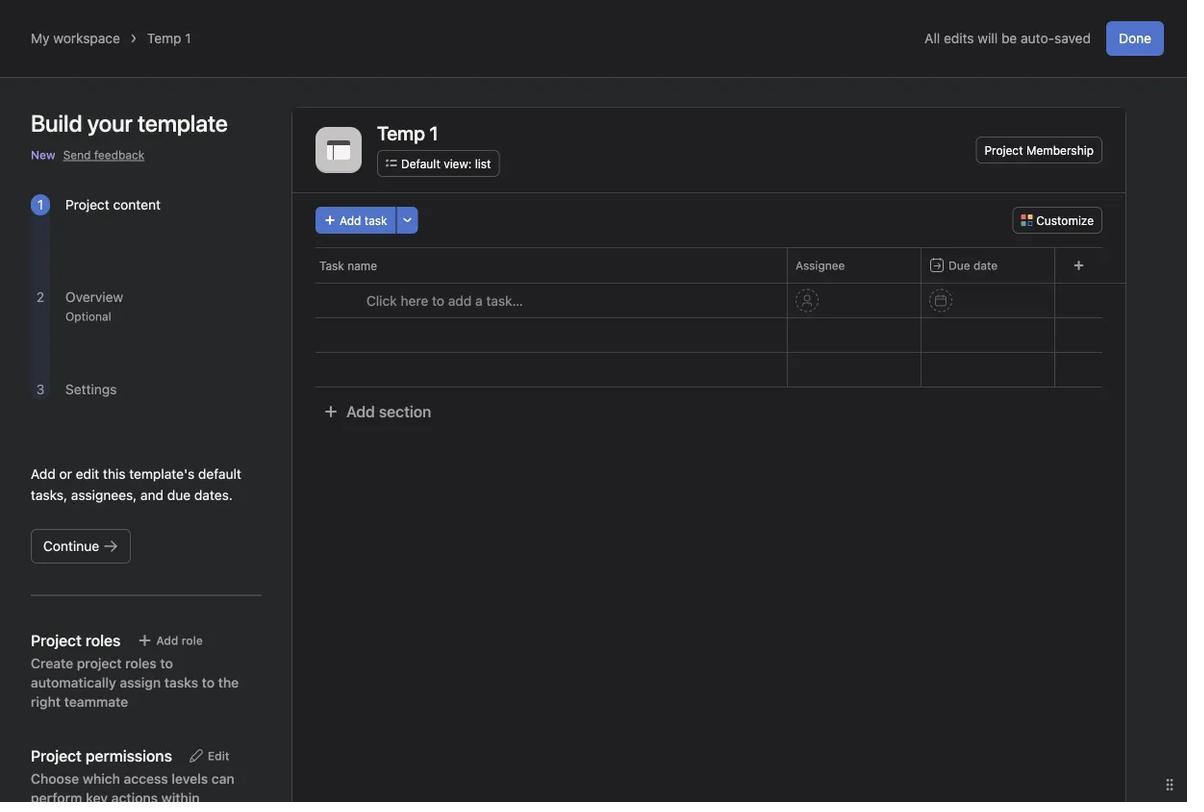 Task type: vqa. For each thing, say whether or not it's contained in the screenshot.
Add task button
yes



Task type: describe. For each thing, give the bounding box(es) containing it.
assign
[[120, 675, 161, 691]]

edit
[[208, 749, 229, 763]]

project roles
[[31, 632, 121, 650]]

project
[[77, 656, 122, 672]]

which
[[83, 771, 120, 787]]

send feedback link
[[63, 146, 145, 164]]

2
[[36, 289, 44, 305]]

here
[[401, 293, 428, 309]]

date
[[974, 259, 998, 272]]

perform
[[31, 790, 82, 802]]

task
[[364, 214, 387, 227]]

all
[[925, 30, 940, 46]]

saved
[[1054, 30, 1091, 46]]

overview optional
[[65, 289, 123, 323]]

name
[[347, 259, 377, 272]]

assignees,
[[71, 487, 137, 503]]

content
[[113, 197, 161, 213]]

project for project content
[[65, 197, 109, 213]]

the
[[218, 675, 239, 691]]

automatically
[[31, 675, 116, 691]]

add task
[[340, 214, 387, 227]]

due
[[167, 487, 191, 503]]

and
[[140, 487, 164, 503]]

new send feedback
[[31, 148, 145, 162]]

project membership
[[985, 143, 1094, 157]]

build
[[31, 110, 82, 137]]

edit
[[76, 466, 99, 482]]

levels
[[172, 771, 208, 787]]

create
[[31, 656, 73, 672]]

project for project membership
[[985, 143, 1023, 157]]

1 horizontal spatial to
[[202, 675, 215, 691]]

your template
[[87, 110, 228, 137]]

assignee
[[796, 259, 845, 272]]

add or edit this template's default tasks, assignees, and due dates.
[[31, 466, 241, 503]]

all edits will be auto-saved
[[925, 30, 1091, 46]]

due
[[949, 259, 970, 272]]

temp 1
[[377, 121, 438, 144]]

choose
[[31, 771, 79, 787]]

continue button
[[31, 529, 131, 564]]

add for add section
[[346, 403, 375, 421]]

role
[[182, 634, 203, 647]]

dates.
[[194, 487, 233, 503]]

key
[[86, 790, 108, 802]]

project content
[[65, 197, 161, 213]]

3 row from the top
[[292, 352, 1126, 388]]

default view: list button
[[377, 150, 500, 177]]

my workspace
[[31, 30, 120, 46]]

due date
[[949, 259, 998, 272]]

tasks
[[164, 675, 198, 691]]

edits
[[944, 30, 974, 46]]

add task button
[[316, 207, 396, 234]]

my
[[31, 30, 50, 46]]

add
[[448, 293, 472, 309]]

default
[[198, 466, 241, 482]]

build your template
[[31, 110, 228, 137]]

temp
[[147, 30, 181, 46]]

done button
[[1106, 21, 1164, 56]]

or
[[59, 466, 72, 482]]

add for add role
[[156, 634, 178, 647]]

auto-
[[1021, 30, 1054, 46]]



Task type: locate. For each thing, give the bounding box(es) containing it.
task…
[[486, 293, 523, 309]]

temp 1
[[147, 30, 191, 46]]

feedback
[[94, 148, 145, 162]]

add inside add role button
[[156, 634, 178, 647]]

add role
[[156, 634, 203, 647]]

new
[[31, 148, 55, 162]]

add left role
[[156, 634, 178, 647]]

click here to add a task… row
[[292, 283, 1126, 318]]

2 vertical spatial to
[[202, 675, 215, 691]]

1 vertical spatial to
[[160, 656, 173, 672]]

1 right temp
[[185, 30, 191, 46]]

add inside add or edit this template's default tasks, assignees, and due dates.
[[31, 466, 56, 482]]

a
[[475, 293, 483, 309]]

to down add role button
[[160, 656, 173, 672]]

right teammate
[[31, 694, 128, 710]]

to inside row
[[432, 293, 444, 309]]

template's
[[129, 466, 195, 482]]

3
[[36, 381, 45, 397]]

section
[[379, 403, 431, 421]]

continue
[[43, 538, 99, 554]]

0 horizontal spatial to
[[160, 656, 173, 672]]

my workspace link
[[31, 30, 120, 46]]

project left content
[[65, 197, 109, 213]]

add role button
[[128, 627, 211, 654]]

create project roles to automatically assign tasks to the right teammate
[[31, 656, 239, 710]]

0 horizontal spatial project
[[65, 197, 109, 213]]

default view: list
[[401, 157, 491, 170]]

workspace
[[53, 30, 120, 46]]

default
[[401, 157, 440, 170]]

more actions image
[[402, 215, 413, 226]]

row containing task name
[[292, 247, 1126, 283]]

add for add or edit this template's default tasks, assignees, and due dates.
[[31, 466, 56, 482]]

this
[[103, 466, 126, 482]]

access
[[124, 771, 168, 787]]

0 horizontal spatial 1
[[37, 197, 43, 213]]

add section button
[[316, 394, 439, 429]]

project left the membership on the top of page
[[985, 143, 1023, 157]]

customize button
[[1012, 207, 1103, 234]]

add
[[340, 214, 361, 227], [346, 403, 375, 421], [31, 466, 56, 482], [156, 634, 178, 647]]

overview
[[65, 289, 123, 305]]

choose which access levels can perform key actions withi
[[31, 771, 234, 802]]

overview button
[[65, 289, 123, 305]]

0 vertical spatial project
[[985, 143, 1023, 157]]

project membership button
[[976, 137, 1103, 164]]

1
[[185, 30, 191, 46], [37, 197, 43, 213]]

add section
[[346, 403, 431, 421]]

1 horizontal spatial project
[[985, 143, 1023, 157]]

click here to add a task…
[[367, 293, 523, 309]]

1 row from the top
[[292, 247, 1126, 283]]

click
[[367, 293, 397, 309]]

send
[[63, 148, 91, 162]]

to left add
[[432, 293, 444, 309]]

add field image
[[1073, 260, 1085, 271]]

edit button
[[180, 743, 238, 770]]

2 row from the top
[[292, 317, 1126, 353]]

optional
[[65, 310, 111, 323]]

2 horizontal spatial to
[[432, 293, 444, 309]]

roles
[[125, 656, 157, 672]]

row
[[292, 247, 1126, 283], [292, 317, 1126, 353], [292, 352, 1126, 388]]

add inside add task "button"
[[340, 214, 361, 227]]

add up tasks,
[[31, 466, 56, 482]]

customize
[[1036, 214, 1094, 227]]

add for add task
[[340, 214, 361, 227]]

settings
[[65, 381, 117, 397]]

list
[[475, 157, 491, 170]]

project content button
[[65, 197, 161, 213]]

membership
[[1026, 143, 1094, 157]]

task
[[319, 259, 344, 272]]

project
[[985, 143, 1023, 157], [65, 197, 109, 213]]

0 vertical spatial to
[[432, 293, 444, 309]]

0 vertical spatial 1
[[185, 30, 191, 46]]

template image
[[327, 139, 350, 162]]

view:
[[444, 157, 472, 170]]

1 down the new
[[37, 197, 43, 213]]

1 vertical spatial 1
[[37, 197, 43, 213]]

add left section
[[346, 403, 375, 421]]

1 horizontal spatial 1
[[185, 30, 191, 46]]

tasks,
[[31, 487, 67, 503]]

actions
[[111, 790, 158, 802]]

1 inside 1 2 3
[[37, 197, 43, 213]]

task name
[[319, 259, 377, 272]]

be
[[1001, 30, 1017, 46]]

1 vertical spatial project
[[65, 197, 109, 213]]

project permissions
[[31, 747, 172, 765]]

to left the
[[202, 675, 215, 691]]

can
[[211, 771, 234, 787]]

settings button
[[65, 381, 117, 397]]

add inside add section button
[[346, 403, 375, 421]]

done
[[1119, 30, 1152, 46]]

1 2 3
[[36, 197, 45, 397]]

add left task
[[340, 214, 361, 227]]

project inside button
[[985, 143, 1023, 157]]



